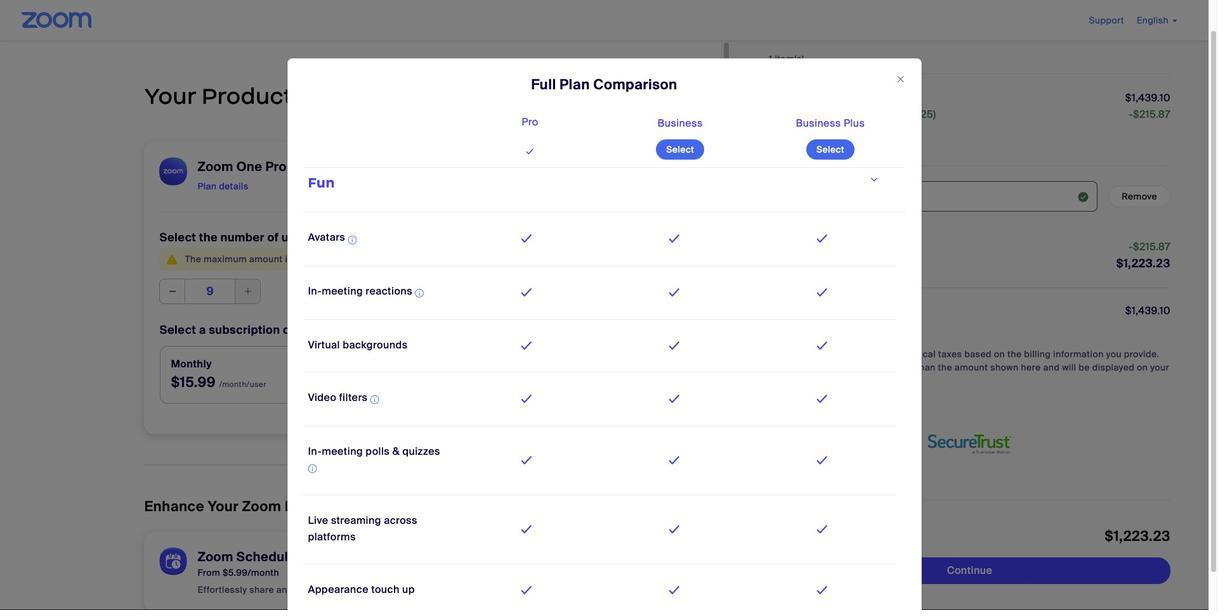 Task type: vqa. For each thing, say whether or not it's contained in the screenshot.
Request a Demo
no



Task type: describe. For each thing, give the bounding box(es) containing it.
google
[[402, 585, 434, 597]]

english link
[[1137, 15, 1178, 26]]

business plus
[[796, 117, 865, 130]]

discount  (expires on mar 8, 2025)
[[769, 108, 936, 121]]

virtual backgrounds
[[308, 339, 408, 352]]

video filters application
[[308, 391, 379, 408]]

$5.99/month
[[223, 568, 279, 580]]

live
[[308, 514, 328, 528]]

coupon code text field
[[769, 181, 1098, 212]]

today's
[[769, 528, 820, 546]]

9 inside the maximum amount is 9 users. explore other plans
[[295, 254, 301, 265]]

total for total
[[769, 256, 797, 272]]

zoom one pro select the number of users 9 decrease image
[[167, 283, 178, 301]]

the inside application
[[199, 231, 218, 246]]

than
[[916, 362, 936, 374]]

effortlessly share and book meeting slots with google calendar and microsoft 365
[[198, 585, 559, 597]]

filters
[[339, 391, 368, 405]]

zoom one pro
[[198, 159, 287, 175]]

in-meeting reactions application
[[308, 285, 424, 302]]

continue button
[[769, 558, 1171, 585]]

2 horizontal spatial on
[[1137, 362, 1148, 374]]

be down the subject
[[863, 362, 874, 374]]

1 horizontal spatial your
[[208, 498, 239, 517]]

will
[[1062, 362, 1076, 374]]

annual
[[769, 138, 799, 149]]

video
[[308, 391, 336, 405]]

select the number of users application
[[160, 230, 328, 247]]

your
[[1150, 362, 1169, 374]]

1 $1,439.10 from the top
[[1125, 91, 1171, 105]]

displayed
[[1092, 362, 1135, 374]]

in-meeting reactions
[[308, 285, 412, 298]]

billing
[[1024, 349, 1051, 360]]

avatars image
[[348, 233, 357, 248]]

date
[[825, 320, 845, 332]]

right image
[[868, 175, 880, 186]]

your for your purchase may be subject to local taxes based on the billing information you provide. the final charge may be different than the amount shown here and will be displayed on your invoice.
[[769, 349, 789, 360]]

book
[[295, 585, 317, 597]]

item(s)
[[775, 53, 804, 65]]

continue
[[947, 565, 992, 578]]

select button for business plus
[[806, 140, 855, 160]]

select the number of users
[[160, 231, 316, 246]]

user(s)
[[777, 124, 808, 135]]

based
[[964, 349, 992, 360]]

9 inside 9 user(s) annual subscription
[[769, 124, 775, 135]]

pro inside fun application
[[522, 116, 538, 129]]

subscription inside 9 user(s) annual subscription
[[802, 138, 858, 149]]

users.
[[303, 254, 330, 265]]

invoice.
[[769, 376, 803, 387]]

zoom one pro plan image
[[547, 159, 556, 177]]

remove
[[1122, 191, 1157, 202]]

1 item(s)
[[769, 53, 804, 65]]

checkout
[[527, 90, 577, 102]]

mar for date
[[847, 320, 864, 332]]

close image
[[896, 75, 906, 85]]

0 horizontal spatial on
[[858, 108, 871, 121]]

provide.
[[1124, 349, 1159, 360]]

zoom scheduler from $5.99/month
[[198, 550, 301, 580]]

calendar
[[437, 585, 477, 597]]

0 vertical spatial may
[[834, 349, 853, 360]]

9 user(s) annual subscription
[[769, 124, 858, 149]]

share
[[249, 585, 274, 597]]

1 vertical spatial may
[[842, 362, 860, 374]]

support
[[1089, 15, 1124, 26]]

8, for 2025
[[866, 320, 874, 332]]

slots
[[358, 585, 379, 597]]

today's total
[[769, 528, 857, 546]]

mar for on
[[874, 108, 893, 121]]

1 vertical spatial pro
[[266, 159, 287, 175]]

your for your products
[[144, 82, 196, 110]]

zoom scheduler icon image
[[160, 548, 187, 576]]

information
[[1053, 349, 1104, 360]]

full
[[531, 76, 556, 94]]

different
[[876, 362, 914, 374]]

reactions
[[366, 285, 412, 298]]

2 vertical spatial meeting
[[320, 585, 356, 597]]

in-meeting reactions image
[[415, 286, 424, 302]]

be down information
[[1079, 362, 1090, 374]]

success image
[[294, 159, 305, 174]]

support link
[[1089, 15, 1124, 26]]

comparison
[[593, 76, 677, 94]]

effortlessly
[[198, 585, 247, 597]]

be left the subject
[[855, 349, 866, 360]]

you
[[1106, 349, 1122, 360]]

add button
[[523, 548, 562, 570]]

zoom one billing cycle option group
[[160, 346, 562, 405]]

0 vertical spatial charge
[[792, 320, 823, 332]]

remove button
[[1109, 186, 1171, 207]]

(expires
[[816, 108, 856, 121]]

streaming
[[331, 514, 381, 528]]

enhance
[[144, 498, 204, 517]]

total billed annually
[[769, 305, 872, 318]]

with
[[382, 585, 400, 597]]

next charge date mar 8, 2025
[[769, 320, 900, 332]]

maximum
[[204, 254, 247, 265]]

checkout link
[[527, 90, 577, 102]]

touch
[[371, 583, 400, 597]]

meeting for polls
[[322, 445, 363, 458]]

video filters image
[[370, 393, 379, 408]]

the maximum amount is 9 users. explore other plans
[[185, 254, 419, 266]]

in-meeting polls & quizzes image
[[308, 462, 317, 477]]

$215.87 for discount
[[1133, 240, 1171, 254]]

1 vertical spatial subscription
[[209, 323, 280, 338]]

select button for business
[[656, 140, 704, 160]]

alert containing the maximum amount is 9 users.
[[160, 248, 562, 272]]

2025)
[[907, 108, 936, 121]]

microsoft
[[498, 585, 540, 597]]

a
[[199, 323, 206, 338]]

avatars application
[[308, 231, 357, 248]]

taxes
[[938, 349, 962, 360]]

total
[[824, 528, 857, 546]]



Task type: locate. For each thing, give the bounding box(es) containing it.
up
[[402, 583, 415, 597]]

0 vertical spatial the
[[199, 231, 218, 246]]

fun cell
[[303, 169, 906, 199]]

select inside application
[[160, 231, 196, 246]]

billed
[[796, 305, 825, 318]]

mar down annually
[[847, 320, 864, 332]]

1 horizontal spatial select button
[[806, 140, 855, 160]]

fun application
[[303, 106, 915, 611]]

the inside the maximum amount is 9 users. explore other plans
[[185, 254, 201, 265]]

1 vertical spatial 9
[[295, 254, 301, 265]]

1 vertical spatial discount
[[769, 240, 813, 254]]

plan inside button
[[198, 181, 217, 192]]

the up the maximum
[[199, 231, 218, 246]]

discount
[[769, 108, 813, 121], [769, 240, 813, 254]]

annually
[[828, 305, 872, 318]]

here
[[1021, 362, 1041, 374]]

the
[[199, 231, 218, 246], [1007, 349, 1022, 360], [938, 362, 952, 374]]

zoom logo image
[[22, 12, 91, 28]]

amount down of
[[249, 254, 283, 265]]

across
[[384, 514, 417, 528]]

to
[[904, 349, 912, 360]]

1 select button from the left
[[656, 140, 704, 160]]

2 horizontal spatial the
[[1007, 349, 1022, 360]]

2 $1,439.10 from the top
[[1125, 305, 1171, 318]]

0 vertical spatial 9
[[769, 124, 775, 135]]

plan inside dialog
[[560, 76, 590, 94]]

and right calendar
[[479, 585, 496, 597]]

1 vertical spatial on
[[994, 349, 1005, 360]]

quizzes
[[402, 445, 440, 458]]

backgrounds
[[343, 339, 408, 352]]

0 horizontal spatial amount
[[249, 254, 283, 265]]

the down taxes at the bottom right of the page
[[938, 362, 952, 374]]

business for business plus
[[796, 117, 841, 130]]

1 horizontal spatial mar
[[874, 108, 893, 121]]

mar right plus
[[874, 108, 893, 121]]

1 horizontal spatial on
[[994, 349, 1005, 360]]

0 vertical spatial $1,223.23
[[1116, 256, 1171, 272]]

1 horizontal spatial plan
[[560, 76, 590, 94]]

0 horizontal spatial 8,
[[866, 320, 874, 332]]

1 in- from the top
[[308, 285, 322, 298]]

2 discount from the top
[[769, 240, 813, 254]]

0 vertical spatial meeting
[[322, 285, 363, 298]]

users
[[282, 231, 313, 246]]

2 vertical spatial your
[[208, 498, 239, 517]]

$1,223.23 for total
[[1116, 256, 1171, 272]]

0 horizontal spatial the
[[185, 254, 201, 265]]

in-meeting polls & quizzes application
[[308, 445, 443, 477]]

0 horizontal spatial mar
[[847, 320, 864, 332]]

business
[[658, 117, 703, 130], [796, 117, 841, 130]]

1 vertical spatial amount
[[955, 362, 988, 374]]

plus
[[844, 117, 865, 130]]

zoom up plan details
[[198, 159, 233, 175]]

alert
[[160, 248, 562, 272]]

1 horizontal spatial amount
[[955, 362, 988, 374]]

the up "shown"
[[1007, 349, 1022, 360]]

1 vertical spatial your
[[769, 349, 789, 360]]

select
[[666, 144, 694, 156], [816, 144, 844, 156], [160, 231, 196, 246], [160, 323, 196, 338]]

1 business from the left
[[658, 117, 703, 130]]

zoom for scheduler
[[198, 550, 233, 566]]

subject
[[869, 349, 901, 360]]

the left the maximum
[[185, 254, 201, 265]]

8, for 2025)
[[896, 108, 905, 121]]

avatars
[[308, 231, 345, 245]]

and inside "your purchase may be subject to local taxes based on the billing information you provide. the final charge may be different than the amount shown here and will be displayed on your invoice."
[[1043, 362, 1060, 374]]

may down date
[[834, 349, 853, 360]]

1 vertical spatial 8,
[[866, 320, 874, 332]]

1 vertical spatial in-
[[308, 445, 322, 458]]

in- for in-meeting polls & quizzes
[[308, 445, 322, 458]]

1 vertical spatial total
[[769, 305, 794, 318]]

1 vertical spatial $1,439.10
[[1125, 305, 1171, 318]]

scheduler
[[236, 550, 301, 566]]

subscription down the zoom one pro select the number of users 9 increase icon
[[209, 323, 280, 338]]

zoom one pro select the number of users 9 increase image
[[243, 283, 253, 301]]

next
[[769, 320, 790, 332]]

discount for discount
[[769, 240, 813, 254]]

secure trust image
[[919, 426, 1020, 463]]

zoom up scheduler
[[242, 498, 281, 517]]

$1,223.23 for today's total
[[1105, 528, 1171, 546]]

on up "shown"
[[994, 349, 1005, 360]]

&
[[392, 445, 400, 458]]

select button
[[656, 140, 704, 160], [806, 140, 855, 160]]

meeting
[[322, 285, 363, 298], [322, 445, 363, 458], [320, 585, 356, 597]]

on down provide.
[[1137, 362, 1148, 374]]

on right (expires
[[858, 108, 871, 121]]

video filters
[[308, 391, 368, 405]]

1 horizontal spatial 9
[[769, 124, 775, 135]]

1 total from the top
[[769, 256, 797, 272]]

0 vertical spatial subscription
[[802, 138, 858, 149]]

full plan comparison dialog
[[287, 59, 922, 611]]

plan details button
[[198, 176, 248, 197]]

0 horizontal spatial the
[[199, 231, 218, 246]]

your inside "your purchase may be subject to local taxes based on the billing information you provide. the final charge may be different than the amount shown here and will be displayed on your invoice."
[[769, 349, 789, 360]]

9 right is on the top left of page
[[295, 254, 301, 265]]

plan details
[[198, 181, 248, 192]]

included image
[[518, 232, 535, 247], [666, 232, 683, 247], [518, 339, 535, 354], [518, 392, 535, 407], [666, 392, 683, 407], [814, 392, 831, 407], [518, 522, 535, 538], [814, 522, 831, 538], [518, 583, 535, 599], [666, 583, 683, 599], [814, 583, 831, 599]]

platforms
[[308, 531, 356, 544]]

1
[[769, 53, 772, 65]]

0 horizontal spatial plan
[[198, 181, 217, 192]]

2025
[[877, 320, 900, 332]]

zoom one image
[[160, 157, 187, 186]]

the inside "your purchase may be subject to local taxes based on the billing information you provide. the final charge may be different than the amount shown here and will be displayed on your invoice."
[[769, 362, 785, 374]]

plan left details
[[198, 181, 217, 192]]

zoom up from
[[198, 550, 233, 566]]

0 vertical spatial the
[[185, 254, 201, 265]]

plans
[[395, 255, 419, 266]]

charge
[[792, 320, 823, 332], [809, 362, 840, 374]]

pro left success image
[[266, 159, 287, 175]]

the
[[185, 254, 201, 265], [769, 362, 785, 374]]

meeting for reactions
[[322, 285, 363, 298]]

amount
[[249, 254, 283, 265], [955, 362, 988, 374]]

meeting left slots
[[320, 585, 356, 597]]

in-
[[308, 285, 322, 298], [308, 445, 322, 458]]

amount inside "your purchase may be subject to local taxes based on the billing information you provide. the final charge may be different than the amount shown here and will be displayed on your invoice."
[[955, 362, 988, 374]]

0 vertical spatial total
[[769, 256, 797, 272]]

1 discount from the top
[[769, 108, 813, 121]]

appearance touch up
[[308, 583, 415, 597]]

0 vertical spatial mar
[[874, 108, 893, 121]]

english
[[1137, 15, 1169, 26]]

amount inside the maximum amount is 9 users. explore other plans
[[249, 254, 283, 265]]

zoom for one
[[198, 159, 233, 175]]

included image
[[814, 232, 831, 247], [518, 285, 535, 301], [666, 285, 683, 301], [814, 285, 831, 301], [666, 339, 683, 354], [814, 339, 831, 354], [518, 453, 535, 469], [666, 453, 683, 469], [814, 453, 831, 469], [666, 522, 683, 538]]

one
[[236, 159, 262, 175]]

1 vertical spatial $215.87
[[1133, 240, 1171, 254]]

2 vertical spatial the
[[938, 362, 952, 374]]

total
[[769, 256, 797, 272], [769, 305, 794, 318]]

1 vertical spatial mar
[[847, 320, 864, 332]]

from
[[198, 568, 220, 580]]

0 vertical spatial plan
[[560, 76, 590, 94]]

full plan comparison
[[531, 76, 677, 94]]

meeting inside "application"
[[322, 285, 363, 298]]

may left different
[[842, 362, 860, 374]]

appearance
[[308, 583, 369, 597]]

1 vertical spatial meeting
[[322, 445, 363, 458]]

0 horizontal spatial subscription
[[209, 323, 280, 338]]

1 horizontal spatial 8,
[[896, 108, 905, 121]]

9 up annual
[[769, 124, 775, 135]]

2 horizontal spatial and
[[1043, 362, 1060, 374]]

2 vertical spatial on
[[1137, 362, 1148, 374]]

$215.87 for discount  (expires on mar 8, 2025)
[[1133, 108, 1171, 121]]

your products
[[144, 82, 307, 110]]

0 vertical spatial discount
[[769, 108, 813, 121]]

pro selected image
[[524, 139, 536, 161]]

0 vertical spatial 8,
[[896, 108, 905, 121]]

8, left 2025
[[866, 320, 874, 332]]

1 vertical spatial the
[[1007, 349, 1022, 360]]

0 horizontal spatial pro
[[266, 159, 287, 175]]

1 horizontal spatial the
[[769, 362, 785, 374]]

0 horizontal spatial your
[[144, 82, 196, 110]]

cycle
[[283, 323, 313, 338]]

virtual
[[308, 339, 340, 352]]

pro
[[522, 116, 538, 129], [266, 159, 287, 175]]

0 vertical spatial $215.87
[[1133, 108, 1171, 121]]

9
[[769, 124, 775, 135], [295, 254, 301, 265]]

0 vertical spatial your
[[144, 82, 196, 110]]

1 horizontal spatial pro
[[522, 116, 538, 129]]

1 vertical spatial the
[[769, 362, 785, 374]]

0 vertical spatial pro
[[522, 116, 538, 129]]

0 horizontal spatial select button
[[656, 140, 704, 160]]

0 vertical spatial zoom
[[198, 159, 233, 175]]

and left will at the right bottom of page
[[1043, 362, 1060, 374]]

2 business from the left
[[796, 117, 841, 130]]

0 vertical spatial amount
[[249, 254, 283, 265]]

1 horizontal spatial the
[[938, 362, 952, 374]]

2 total from the top
[[769, 305, 794, 318]]

fun
[[308, 175, 335, 192]]

in-meeting polls & quizzes
[[308, 445, 440, 458]]

business for business
[[658, 117, 703, 130]]

purchase
[[791, 349, 832, 360]]

1 horizontal spatial subscription
[[802, 138, 858, 149]]

mar
[[874, 108, 893, 121], [847, 320, 864, 332]]

0 horizontal spatial and
[[276, 585, 293, 597]]

charge down the billed
[[792, 320, 823, 332]]

local
[[915, 349, 936, 360]]

meeting down explore
[[322, 285, 363, 298]]

in- up in-meeting polls & quizzes 'icon'
[[308, 445, 322, 458]]

$1,439.10
[[1125, 91, 1171, 105], [1125, 305, 1171, 318]]

zoom inside zoom scheduler from $5.99/month
[[198, 550, 233, 566]]

explore
[[333, 255, 367, 266]]

in- for in-meeting reactions
[[308, 285, 322, 298]]

final
[[788, 362, 807, 374]]

the up invoice.
[[769, 362, 785, 374]]

365
[[542, 585, 559, 597]]

2 in- from the top
[[308, 445, 322, 458]]

1 vertical spatial zoom
[[242, 498, 281, 517]]

1 vertical spatial $1,223.23
[[1105, 528, 1171, 546]]

charge down purchase
[[809, 362, 840, 374]]

discount for discount  (expires on mar 8, 2025)
[[769, 108, 813, 121]]

amount down 'based'
[[955, 362, 988, 374]]

plan right full
[[560, 76, 590, 94]]

meeting inside application
[[322, 445, 363, 458]]

2 horizontal spatial your
[[769, 349, 789, 360]]

other
[[369, 255, 393, 266]]

8, left "2025)"
[[896, 108, 905, 121]]

is
[[285, 254, 292, 265]]

zoom one pro Select the number of users field
[[160, 279, 261, 305]]

of
[[267, 231, 279, 246]]

products
[[202, 82, 307, 110]]

add
[[534, 554, 551, 565]]

1 vertical spatial charge
[[809, 362, 840, 374]]

in- down users.
[[308, 285, 322, 298]]

polls
[[366, 445, 390, 458]]

subscription down "business plus"
[[802, 138, 858, 149]]

your purchase may be subject to local taxes based on the billing information you provide. the final charge may be different than the amount shown here and will be displayed on your invoice.
[[769, 349, 1169, 387]]

and left book
[[276, 585, 293, 597]]

1 vertical spatial plan
[[198, 181, 217, 192]]

total up the billed
[[769, 256, 797, 272]]

pro up pro selected "icon"
[[522, 116, 538, 129]]

1 horizontal spatial business
[[796, 117, 841, 130]]

2 select button from the left
[[806, 140, 855, 160]]

may
[[834, 349, 853, 360], [842, 362, 860, 374]]

1 horizontal spatial and
[[479, 585, 496, 597]]

in- inside the in-meeting polls & quizzes application
[[308, 445, 322, 458]]

0 vertical spatial on
[[858, 108, 871, 121]]

explore other plans button
[[333, 254, 419, 267]]

experience
[[285, 498, 363, 517]]

2 vertical spatial zoom
[[198, 550, 233, 566]]

in- inside in-meeting reactions "application"
[[308, 285, 322, 298]]

0 horizontal spatial 9
[[295, 254, 301, 265]]

charge inside "your purchase may be subject to local taxes based on the billing information you provide. the final charge may be different than the amount shown here and will be displayed on your invoice."
[[809, 362, 840, 374]]

and
[[1043, 362, 1060, 374], [276, 585, 293, 597], [479, 585, 496, 597]]

meeting left polls
[[322, 445, 363, 458]]

total for total billed annually
[[769, 305, 794, 318]]

0 vertical spatial $1,439.10
[[1125, 91, 1171, 105]]

0 horizontal spatial business
[[658, 117, 703, 130]]

subscription
[[802, 138, 858, 149], [209, 323, 280, 338]]

0 vertical spatial in-
[[308, 285, 322, 298]]

total up next
[[769, 305, 794, 318]]



